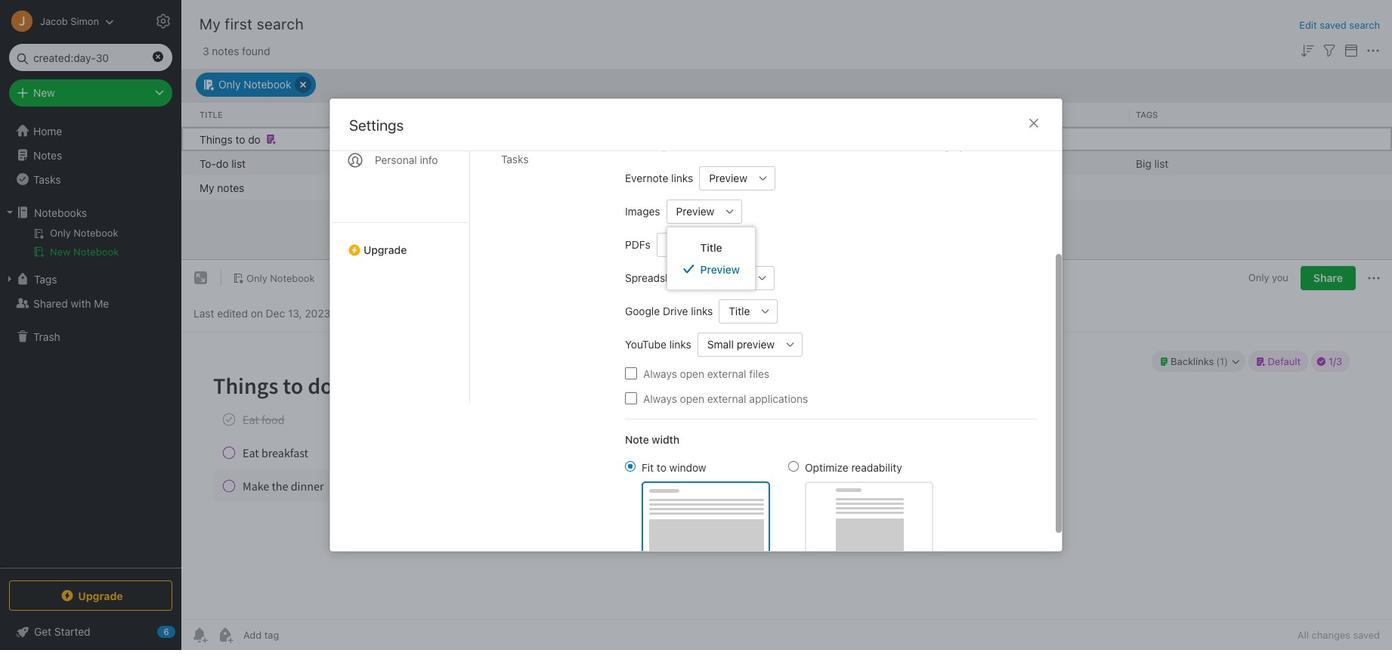 Task type: describe. For each thing, give the bounding box(es) containing it.
fit
[[642, 461, 654, 474]]

34
[[733, 181, 746, 194]]

Optimize readability radio
[[788, 461, 799, 471]]

edited
[[217, 307, 248, 319]]

for
[[749, 140, 761, 152]]

single page
[[667, 238, 724, 251]]

1 list from the left
[[232, 156, 246, 169]]

what
[[891, 140, 916, 152]]

Search text field
[[20, 44, 162, 71]]

optimize readability
[[805, 461, 902, 474]]

title link
[[667, 236, 755, 258]]

my for my notes
[[200, 181, 214, 194]]

last
[[194, 307, 214, 319]]

my notes
[[200, 181, 244, 194]]

small
[[707, 338, 734, 351]]

notebook down are
[[900, 156, 948, 169]]

info
[[420, 153, 438, 166]]

on
[[251, 307, 263, 319]]

7 min ago for 34 min ago
[[591, 181, 639, 194]]

edit saved search
[[1300, 19, 1380, 31]]

new for new
[[33, 86, 55, 99]]

spreadsheets
[[625, 271, 692, 284]]

readability
[[851, 461, 902, 474]]

single
[[667, 238, 697, 251]]

you
[[1272, 272, 1289, 284]]

2 list from the left
[[1155, 156, 1169, 169]]

only down what on the top right of the page
[[875, 156, 898, 169]]

attachments.
[[829, 140, 889, 152]]

notebooks link
[[0, 200, 181, 224]]

shared with me link
[[0, 291, 181, 315]]

tasks inside tab
[[501, 153, 529, 166]]

Choose default view option for Evernote links field
[[699, 166, 775, 190]]

tasks button
[[0, 167, 181, 191]]

close image
[[1025, 114, 1043, 132]]

upgrade for upgrade popup button to the left
[[78, 589, 123, 602]]

32
[[733, 156, 746, 169]]

0 vertical spatial only notebook button
[[196, 72, 316, 96]]

first
[[225, 15, 253, 33]]

files
[[749, 367, 769, 380]]

preview link
[[667, 258, 755, 280]]

big list
[[1136, 156, 1169, 169]]

things
[[200, 132, 233, 145]]

my
[[937, 140, 951, 152]]

34 min ago
[[733, 181, 788, 194]]

home
[[33, 124, 62, 137]]

always open external files
[[643, 367, 769, 380]]

fit to window
[[642, 461, 706, 474]]

notes
[[33, 149, 62, 161]]

preview inside dropdown list menu
[[700, 263, 740, 276]]

drive
[[663, 305, 688, 317]]

only up the on
[[246, 272, 267, 284]]

Fit to window radio
[[625, 461, 636, 471]]

small preview
[[707, 338, 775, 351]]

7 min ago for 32 min ago
[[591, 156, 639, 169]]

3 notes found
[[203, 44, 270, 57]]

big
[[1136, 156, 1152, 169]]

dec
[[266, 307, 285, 319]]

new button
[[9, 79, 172, 107]]

youtube links
[[625, 338, 691, 351]]

shared with me
[[33, 297, 109, 310]]

page
[[699, 238, 724, 251]]

share button
[[1301, 266, 1356, 290]]

views
[[720, 140, 746, 152]]

youtube
[[625, 338, 667, 351]]

evernote links
[[625, 172, 693, 184]]

new
[[764, 140, 783, 152]]

links left and on the right of page
[[785, 140, 806, 152]]

1 horizontal spatial settings
[[349, 116, 404, 134]]

tags inside button
[[34, 272, 57, 285]]

only you
[[1249, 272, 1289, 284]]

1 vertical spatial only notebook
[[875, 156, 948, 169]]

google
[[625, 305, 660, 317]]

shared
[[33, 297, 68, 310]]

notebooks
[[34, 206, 87, 219]]

share
[[1314, 271, 1343, 284]]

add a reminder image
[[190, 626, 209, 644]]

new notebook
[[50, 246, 119, 258]]

ago down '32 min ago'
[[770, 181, 788, 194]]

images
[[625, 205, 660, 218]]

with
[[71, 297, 91, 310]]

all changes saved
[[1298, 629, 1380, 641]]

upgrade for upgrade popup button within the tab list
[[364, 243, 407, 256]]

external for files
[[707, 367, 746, 380]]

0 vertical spatial only notebook
[[218, 78, 291, 91]]

expand notebooks image
[[4, 206, 16, 218]]

things to do button
[[181, 127, 1392, 151]]

and
[[809, 140, 826, 152]]

Choose default view option for PDFs field
[[657, 232, 752, 257]]

Choose default view option for Google Drive links field
[[719, 299, 778, 323]]

default
[[686, 140, 717, 152]]

notebook inside the note window element
[[270, 272, 315, 284]]

Choose default view option for Images field
[[666, 199, 743, 223]]

changes
[[1312, 629, 1351, 641]]

settings image
[[154, 12, 172, 30]]

13,
[[288, 307, 302, 319]]

tags inside row group
[[1136, 109, 1158, 119]]

settings tooltip
[[168, 6, 242, 36]]

trash link
[[0, 324, 181, 348]]

to-
[[200, 156, 216, 169]]

trash
[[33, 330, 60, 343]]

Always open external applications checkbox
[[625, 392, 637, 404]]

personal info
[[375, 153, 438, 166]]

always open external applications
[[643, 392, 808, 405]]

ago down choose
[[620, 156, 639, 169]]

links down drive
[[669, 338, 691, 351]]

always for always open external files
[[643, 367, 677, 380]]

title button
[[719, 299, 754, 323]]

things to do
[[200, 132, 261, 145]]

note width
[[625, 433, 680, 446]]

new notebook button
[[0, 243, 181, 261]]

Choose default view option for Spreadsheets field
[[698, 266, 775, 290]]

links down your
[[671, 172, 693, 184]]

personal
[[375, 153, 417, 166]]

choose your default views for new links and attachments.
[[625, 140, 889, 152]]

notes link
[[0, 143, 181, 167]]



Task type: locate. For each thing, give the bounding box(es) containing it.
me
[[94, 297, 109, 310]]

7 for 32 min ago
[[591, 156, 597, 169]]

2 external from the top
[[707, 392, 746, 405]]

7 min ago
[[591, 156, 639, 169], [591, 181, 639, 194]]

1 horizontal spatial upgrade button
[[330, 222, 469, 262]]

0 horizontal spatial upgrade
[[78, 589, 123, 602]]

edit
[[1300, 19, 1317, 31]]

only
[[218, 78, 241, 91], [875, 156, 898, 169], [1249, 272, 1269, 284], [246, 272, 267, 284]]

search for edit saved search
[[1349, 19, 1380, 31]]

only notebook button down found
[[196, 72, 316, 96]]

0 horizontal spatial tasks
[[33, 173, 61, 186]]

1 vertical spatial preview
[[676, 205, 715, 218]]

new notebook group
[[0, 224, 181, 267]]

0 vertical spatial new
[[33, 86, 55, 99]]

preview button down views at the right top of page
[[699, 166, 751, 190]]

to inside button
[[235, 132, 245, 145]]

1 horizontal spatial upgrade
[[364, 243, 407, 256]]

only notebook button
[[196, 72, 316, 96], [228, 268, 320, 289]]

saved inside button
[[1320, 19, 1347, 31]]

only notebook button up dec
[[228, 268, 320, 289]]

1 open from the top
[[680, 367, 705, 380]]

1 vertical spatial 7 min ago
[[591, 181, 639, 194]]

tasks tab
[[489, 147, 601, 172]]

do right things
[[248, 132, 261, 145]]

my down 'to-'
[[200, 181, 214, 194]]

notes down to-do list
[[217, 181, 244, 194]]

only notebook
[[218, 78, 291, 91], [875, 156, 948, 169], [246, 272, 315, 284]]

1 vertical spatial upgrade
[[78, 589, 123, 602]]

preview up single page
[[676, 205, 715, 218]]

all
[[1298, 629, 1309, 641]]

open
[[680, 367, 705, 380], [680, 392, 705, 405]]

dropdown list menu
[[667, 236, 755, 280]]

1 7 min ago from the top
[[591, 156, 639, 169]]

0 horizontal spatial saved
[[1320, 19, 1347, 31]]

settings
[[190, 14, 230, 26], [349, 116, 404, 134]]

0 vertical spatial to
[[235, 132, 245, 145]]

notes for 3
[[212, 44, 239, 57]]

preview inside choose default view option for evernote links field
[[709, 172, 747, 184]]

tasks inside button
[[33, 173, 61, 186]]

notes right 3
[[212, 44, 239, 57]]

ago down 'new'
[[769, 156, 788, 169]]

list down things to do
[[232, 156, 246, 169]]

my up 3
[[200, 15, 221, 33]]

0 vertical spatial title
[[200, 109, 223, 119]]

0 horizontal spatial tags
[[34, 272, 57, 285]]

0 horizontal spatial settings
[[190, 14, 230, 26]]

1 vertical spatial tags
[[34, 272, 57, 285]]

2 horizontal spatial title
[[729, 305, 750, 317]]

row group containing things to do
[[181, 127, 1392, 199]]

to
[[235, 132, 245, 145], [657, 461, 667, 474]]

1 vertical spatial open
[[680, 392, 705, 405]]

search
[[257, 15, 304, 33], [1349, 19, 1380, 31]]

1 vertical spatial only notebook button
[[228, 268, 320, 289]]

open down always open external files
[[680, 392, 705, 405]]

0 horizontal spatial list
[[232, 156, 246, 169]]

0 horizontal spatial title
[[200, 109, 223, 119]]

2 row group from the top
[[181, 127, 1392, 199]]

external down always open external files
[[707, 392, 746, 405]]

option group
[[625, 459, 933, 555]]

width
[[652, 433, 680, 446]]

search right edit
[[1349, 19, 1380, 31]]

0 horizontal spatial do
[[216, 156, 229, 169]]

1 vertical spatial do
[[216, 156, 229, 169]]

0 horizontal spatial to
[[235, 132, 245, 145]]

0 vertical spatial preview
[[709, 172, 747, 184]]

do
[[248, 132, 261, 145], [216, 156, 229, 169]]

1 vertical spatial to
[[657, 461, 667, 474]]

1 vertical spatial upgrade button
[[9, 581, 172, 611]]

add tag image
[[216, 626, 234, 644]]

title inside title button
[[729, 305, 750, 317]]

1 vertical spatial new
[[50, 246, 71, 258]]

only notebook down what on the top right of the page
[[875, 156, 948, 169]]

found
[[242, 44, 270, 57]]

my first search
[[200, 15, 304, 33]]

0 vertical spatial preview button
[[699, 166, 751, 190]]

tags up shared
[[34, 272, 57, 285]]

edit saved search button
[[1300, 18, 1380, 33]]

are
[[919, 140, 934, 152]]

1 horizontal spatial tasks
[[501, 153, 529, 166]]

open up always open external applications
[[680, 367, 705, 380]]

preview button up 'single page' 'button'
[[666, 199, 718, 223]]

upgrade inside tab list
[[364, 243, 407, 256]]

min
[[600, 156, 618, 169], [749, 156, 767, 169], [600, 181, 618, 194], [749, 181, 767, 194]]

expand note image
[[192, 269, 210, 287]]

expand tags image
[[4, 273, 16, 285]]

Choose default view option for YouTube links field
[[698, 332, 803, 356]]

new inside popup button
[[33, 86, 55, 99]]

0 vertical spatial open
[[680, 367, 705, 380]]

search up found
[[257, 15, 304, 33]]

notebook inside button
[[73, 246, 119, 258]]

external
[[707, 367, 746, 380], [707, 392, 746, 405]]

3
[[203, 44, 209, 57]]

1 horizontal spatial saved
[[1353, 629, 1380, 641]]

1 horizontal spatial tags
[[1136, 109, 1158, 119]]

2 vertical spatial preview
[[700, 263, 740, 276]]

saved right changes
[[1353, 629, 1380, 641]]

32 min ago
[[733, 156, 788, 169]]

to for fit
[[657, 461, 667, 474]]

search for my first search
[[257, 15, 304, 33]]

2 vertical spatial title
[[729, 305, 750, 317]]

7 for 34 min ago
[[591, 181, 597, 194]]

upgrade button
[[330, 222, 469, 262], [9, 581, 172, 611]]

only notebook inside the note window element
[[246, 272, 315, 284]]

only left you
[[1249, 272, 1269, 284]]

links right drive
[[691, 305, 713, 317]]

1 horizontal spatial to
[[657, 461, 667, 474]]

preview button for images
[[666, 199, 718, 223]]

Always open external files checkbox
[[625, 367, 637, 379]]

notebook down found
[[244, 78, 291, 91]]

2 7 from the top
[[591, 181, 597, 194]]

settings up personal
[[349, 116, 404, 134]]

choose
[[625, 140, 660, 152]]

only notebook button inside the note window element
[[228, 268, 320, 289]]

option group containing fit to window
[[625, 459, 933, 555]]

applications
[[749, 392, 808, 405]]

None search field
[[20, 44, 162, 71]]

notebook
[[244, 78, 291, 91], [900, 156, 948, 169], [73, 246, 119, 258], [270, 272, 315, 284]]

notes inside row group
[[217, 181, 244, 194]]

preview button
[[699, 166, 751, 190], [666, 199, 718, 223]]

open for always open external files
[[680, 367, 705, 380]]

tree containing home
[[0, 119, 181, 567]]

0 vertical spatial tasks
[[501, 153, 529, 166]]

1 row group from the top
[[181, 102, 1392, 127]]

always right always open external applications option
[[643, 392, 677, 405]]

settings inside tooltip
[[190, 14, 230, 26]]

1 vertical spatial my
[[200, 181, 214, 194]]

ago up images
[[620, 181, 639, 194]]

new for new notebook
[[50, 246, 71, 258]]

2 my from the top
[[200, 181, 214, 194]]

do inside the things to do button
[[248, 132, 261, 145]]

to for things
[[235, 132, 245, 145]]

new down notebooks at the top left of page
[[50, 246, 71, 258]]

upgrade button inside tab list
[[330, 222, 469, 262]]

7 min ago up images
[[591, 181, 639, 194]]

0 horizontal spatial upgrade button
[[9, 581, 172, 611]]

only notebook down found
[[218, 78, 291, 91]]

always
[[643, 367, 677, 380], [643, 392, 677, 405]]

0 horizontal spatial search
[[257, 15, 304, 33]]

external up always open external applications
[[707, 367, 746, 380]]

single page button
[[657, 232, 728, 257]]

to-do list
[[200, 156, 246, 169]]

pdfs
[[625, 238, 651, 251]]

1 vertical spatial saved
[[1353, 629, 1380, 641]]

list right the big
[[1155, 156, 1169, 169]]

1 vertical spatial tasks
[[33, 173, 61, 186]]

0 vertical spatial upgrade
[[364, 243, 407, 256]]

2 7 min ago from the top
[[591, 181, 639, 194]]

options?
[[954, 140, 995, 152]]

tags up the big
[[1136, 109, 1158, 119]]

only notebook up dec
[[246, 272, 315, 284]]

1 horizontal spatial list
[[1155, 156, 1169, 169]]

notes
[[212, 44, 239, 57], [217, 181, 244, 194]]

saved
[[1320, 19, 1347, 31], [1353, 629, 1380, 641]]

preview button for evernote links
[[699, 166, 751, 190]]

1 7 from the top
[[591, 156, 597, 169]]

notebook up tags button
[[73, 246, 119, 258]]

0 vertical spatial 7
[[591, 156, 597, 169]]

1 external from the top
[[707, 367, 746, 380]]

column header
[[875, 108, 1124, 121]]

tags button
[[0, 267, 181, 291]]

Note Editor text field
[[181, 333, 1392, 619]]

note window element
[[181, 260, 1392, 650]]

2 open from the top
[[680, 392, 705, 405]]

row group containing title
[[181, 102, 1392, 127]]

0 vertical spatial my
[[200, 15, 221, 33]]

tags
[[1136, 109, 1158, 119], [34, 272, 57, 285]]

1 horizontal spatial search
[[1349, 19, 1380, 31]]

last edited on dec 13, 2023
[[194, 307, 330, 319]]

0 vertical spatial tags
[[1136, 109, 1158, 119]]

preview down "32"
[[709, 172, 747, 184]]

tree
[[0, 119, 181, 567]]

notebook up 13,
[[270, 272, 315, 284]]

small preview button
[[698, 332, 779, 356]]

1 vertical spatial preview button
[[666, 199, 718, 223]]

title
[[200, 109, 223, 119], [700, 241, 722, 254], [729, 305, 750, 317]]

preview down "title" link
[[700, 263, 740, 276]]

title inside "title" link
[[700, 241, 722, 254]]

1 vertical spatial settings
[[349, 116, 404, 134]]

window
[[669, 461, 706, 474]]

my for my first search
[[200, 15, 221, 33]]

2 vertical spatial only notebook
[[246, 272, 315, 284]]

1 vertical spatial notes
[[217, 181, 244, 194]]

to right fit
[[657, 461, 667, 474]]

do up my notes
[[216, 156, 229, 169]]

to right things
[[235, 132, 245, 145]]

your
[[663, 140, 683, 152]]

saved inside the note window element
[[1353, 629, 1380, 641]]

0 vertical spatial settings
[[190, 14, 230, 26]]

0 vertical spatial always
[[643, 367, 677, 380]]

1 horizontal spatial do
[[248, 132, 261, 145]]

search inside 'edit saved search' button
[[1349, 19, 1380, 31]]

0 vertical spatial notes
[[212, 44, 239, 57]]

0 vertical spatial 7 min ago
[[591, 156, 639, 169]]

settings up 3
[[190, 14, 230, 26]]

only down 3 notes found
[[218, 78, 241, 91]]

always for always open external applications
[[643, 392, 677, 405]]

preview for evernote links
[[709, 172, 747, 184]]

optimize
[[805, 461, 849, 474]]

upgrade
[[364, 243, 407, 256], [78, 589, 123, 602]]

new up home
[[33, 86, 55, 99]]

saved right edit
[[1320, 19, 1347, 31]]

1 vertical spatial title
[[700, 241, 722, 254]]

0 vertical spatial upgrade button
[[330, 222, 469, 262]]

preview
[[737, 338, 775, 351]]

0 vertical spatial saved
[[1320, 19, 1347, 31]]

1 vertical spatial external
[[707, 392, 746, 405]]

links
[[785, 140, 806, 152], [671, 172, 693, 184], [691, 305, 713, 317], [669, 338, 691, 351]]

what are my options?
[[891, 140, 995, 152]]

1 always from the top
[[643, 367, 677, 380]]

1 vertical spatial 7
[[591, 181, 597, 194]]

tab list containing personal info
[[330, 3, 470, 403]]

preview inside choose default view option for images "field"
[[676, 205, 715, 218]]

1 my from the top
[[200, 15, 221, 33]]

preview for images
[[676, 205, 715, 218]]

new
[[33, 86, 55, 99], [50, 246, 71, 258]]

external for applications
[[707, 392, 746, 405]]

notes for my
[[217, 181, 244, 194]]

home link
[[0, 119, 181, 143]]

2023
[[305, 307, 330, 319]]

new inside button
[[50, 246, 71, 258]]

tab list
[[330, 3, 470, 403]]

evernote
[[625, 172, 668, 184]]

open for always open external applications
[[680, 392, 705, 405]]

row group
[[181, 102, 1392, 127], [181, 127, 1392, 199]]

1 vertical spatial always
[[643, 392, 677, 405]]

google drive links
[[625, 305, 713, 317]]

always right always open external files option
[[643, 367, 677, 380]]

7 min ago down choose
[[591, 156, 639, 169]]

0 vertical spatial external
[[707, 367, 746, 380]]

1 horizontal spatial title
[[700, 241, 722, 254]]

2 always from the top
[[643, 392, 677, 405]]

ago
[[620, 156, 639, 169], [769, 156, 788, 169], [620, 181, 639, 194], [770, 181, 788, 194]]

0 vertical spatial do
[[248, 132, 261, 145]]



Task type: vqa. For each thing, say whether or not it's contained in the screenshot.
the bottommost 7
yes



